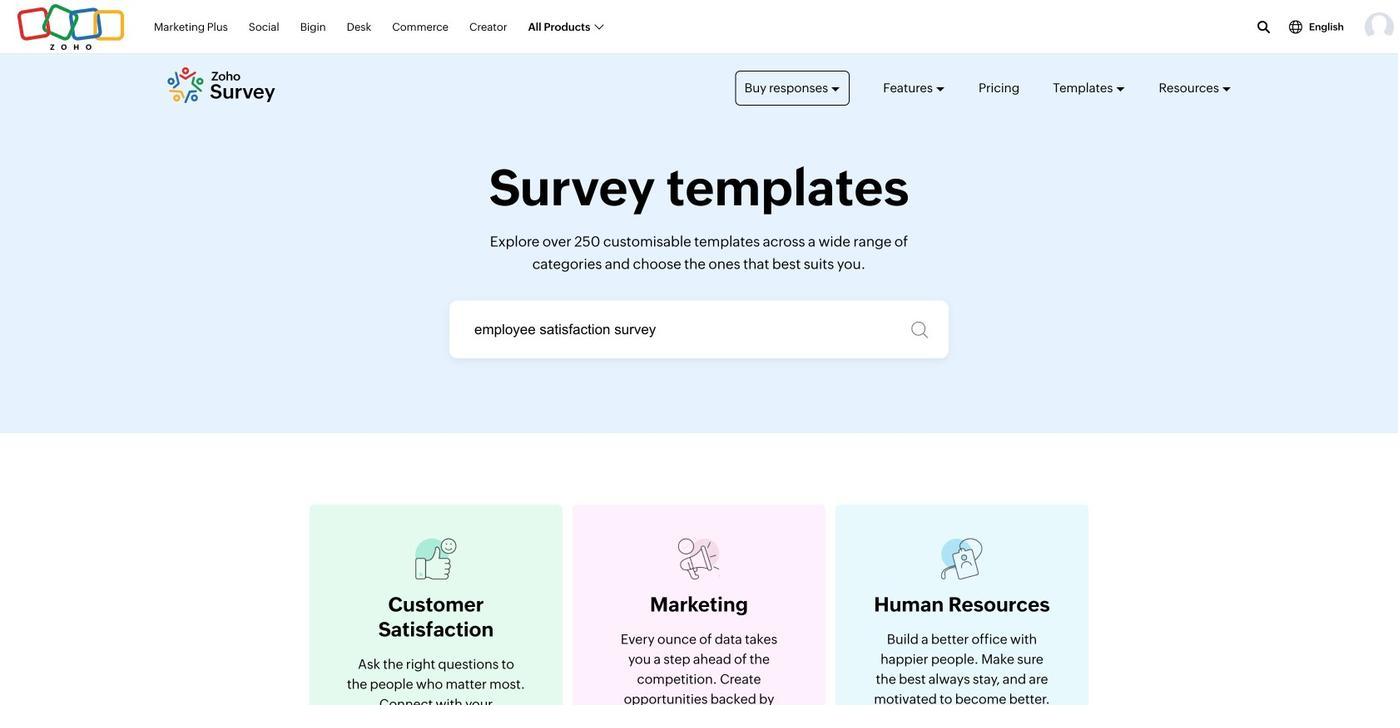 Task type: locate. For each thing, give the bounding box(es) containing it.
zoho survey logo image
[[166, 67, 276, 104]]

Search for a 250+ survey template text field
[[449, 301, 949, 359]]



Task type: describe. For each thing, give the bounding box(es) containing it.
greg robinson image
[[1365, 12, 1394, 42]]



Task type: vqa. For each thing, say whether or not it's contained in the screenshot.
Search for a 250+ survey template text field
yes



